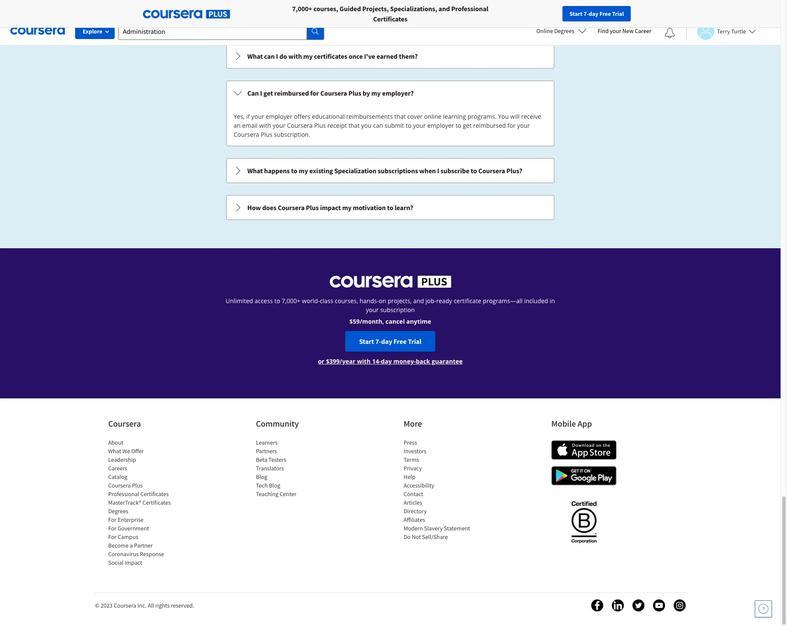 Task type: locate. For each thing, give the bounding box(es) containing it.
with right email
[[259, 122, 271, 130]]

0 vertical spatial reimbursed
[[274, 89, 309, 97]]

your right find
[[610, 27, 621, 35]]

1 horizontal spatial degrees
[[554, 27, 574, 35]]

to
[[406, 122, 411, 130], [456, 122, 461, 130], [291, 167, 297, 175], [471, 167, 477, 175], [387, 204, 393, 212], [274, 297, 280, 305]]

day for start 7-day free trial button to the top
[[589, 10, 598, 18]]

2 vertical spatial i
[[437, 167, 439, 175]]

day
[[589, 10, 598, 18], [381, 337, 392, 346], [381, 358, 392, 366]]

0 vertical spatial can
[[264, 52, 275, 61]]

enterprise
[[118, 517, 144, 524]]

1 vertical spatial coursera plus image
[[330, 276, 451, 288]]

coursera plus link
[[108, 482, 143, 490]]

rights
[[155, 602, 170, 610]]

for inside yes, if your employer offers educational reimbursements that cover online learning programs. you will receive an email with your coursera plus receipt that you can submit to your employer to get reimbursed for your coursera plus subscription.
[[507, 122, 516, 130]]

0 horizontal spatial start
[[359, 337, 374, 346]]

degrees
[[554, 27, 574, 35], [108, 508, 128, 516]]

for
[[310, 89, 319, 97], [507, 122, 516, 130]]

blog up teaching center link
[[269, 482, 280, 490]]

plus up professional certificates link
[[132, 482, 143, 490]]

partners
[[256, 448, 277, 456]]

1 horizontal spatial can
[[373, 122, 383, 130]]

catalog link
[[108, 474, 127, 481]]

beta
[[256, 456, 267, 464]]

0 horizontal spatial and
[[413, 297, 424, 305]]

an
[[234, 122, 241, 130]]

0 horizontal spatial blog
[[256, 474, 267, 481]]

what left the happens
[[247, 167, 263, 175]]

blog
[[256, 474, 267, 481], [269, 482, 280, 490]]

0 vertical spatial certificates
[[373, 15, 407, 23]]

and right specializations,
[[439, 4, 450, 13]]

1 vertical spatial with
[[259, 122, 271, 130]]

sell/share
[[422, 534, 448, 541]]

start up online degrees popup button
[[569, 10, 582, 18]]

plus inside dropdown button
[[306, 204, 319, 212]]

list containing press
[[404, 439, 477, 542]]

list containing learners
[[256, 439, 329, 499]]

for up become
[[108, 534, 116, 541]]

1 vertical spatial start 7-day free trial
[[359, 337, 421, 346]]

0 vertical spatial blog
[[256, 474, 267, 481]]

online
[[536, 27, 553, 35]]

can i get reimbursed for coursera plus by my employer?
[[247, 89, 414, 97]]

start for start 7-day free trial button to the top
[[569, 10, 582, 18]]

online
[[424, 112, 442, 121]]

mobile
[[551, 419, 576, 429]]

explore button
[[75, 24, 115, 39]]

0 vertical spatial start
[[569, 10, 582, 18]]

certificates down projects,
[[373, 15, 407, 23]]

i've
[[364, 52, 375, 61]]

coursera image
[[10, 24, 65, 38]]

subscription.
[[274, 131, 310, 139]]

1 vertical spatial start
[[359, 337, 374, 346]]

press investors terms privacy help accessibility contact articles directory affiliates modern slavery statement do not sell/share
[[404, 439, 470, 541]]

1 vertical spatial get
[[463, 122, 472, 130]]

reimbursed down "programs."
[[473, 122, 506, 130]]

with
[[288, 52, 302, 61], [259, 122, 271, 130], [357, 358, 371, 366]]

plus
[[348, 89, 361, 97], [314, 122, 326, 130], [261, 131, 272, 139], [306, 204, 319, 212], [132, 482, 143, 490]]

courses, right the class
[[335, 297, 358, 305]]

1 horizontal spatial and
[[439, 4, 450, 13]]

0 vertical spatial what
[[247, 52, 263, 61]]

1 vertical spatial reimbursed
[[473, 122, 506, 130]]

i
[[276, 52, 278, 61], [260, 89, 262, 97], [437, 167, 439, 175]]

your right if
[[251, 112, 264, 121]]

press link
[[404, 439, 417, 447]]

0 vertical spatial professional
[[451, 4, 488, 13]]

can
[[264, 52, 275, 61], [373, 122, 383, 130]]

certificates down professional certificates link
[[142, 499, 171, 507]]

coursera plus image for access
[[330, 276, 451, 288]]

0 vertical spatial and
[[439, 4, 450, 13]]

terms link
[[404, 456, 419, 464]]

not
[[412, 534, 421, 541]]

to left the learn? on the right top of the page
[[387, 204, 393, 212]]

coursera right does
[[278, 204, 305, 212]]

motivation
[[353, 204, 386, 212]]

None search field
[[118, 23, 324, 40]]

plus left impact
[[306, 204, 319, 212]]

day left money-
[[381, 358, 392, 366]]

with left 14-
[[357, 358, 371, 366]]

about what we offer leadership careers catalog coursera plus professional certificates mastertrack® certificates degrees for enterprise for government for campus become a partner coronavirus response social impact
[[108, 439, 171, 567]]

what left do
[[247, 52, 263, 61]]

0 horizontal spatial trial
[[408, 337, 421, 346]]

1 horizontal spatial 7-
[[584, 10, 589, 18]]

start down /month,
[[359, 337, 374, 346]]

get right can
[[263, 89, 273, 97]]

0 horizontal spatial i
[[260, 89, 262, 97]]

0 horizontal spatial coursera plus image
[[143, 10, 230, 19]]

1 vertical spatial degrees
[[108, 508, 128, 516]]

or $399 /year with 14-day money-back guarantee
[[318, 358, 463, 366]]

unlimited access to 7,000+ world-class courses, hands-on projects, and job-ready certificate programs—all included in your subscription
[[226, 297, 555, 314]]

get
[[263, 89, 273, 97], [463, 122, 472, 130]]

coursera plus image up on
[[330, 276, 451, 288]]

mastertrack®
[[108, 499, 141, 507]]

0 horizontal spatial can
[[264, 52, 275, 61]]

your down hands-
[[366, 306, 379, 314]]

directory link
[[404, 508, 427, 516]]

2 vertical spatial with
[[357, 358, 371, 366]]

list containing about
[[108, 439, 181, 568]]

to right subscribe
[[471, 167, 477, 175]]

1 horizontal spatial start
[[569, 10, 582, 18]]

partner
[[134, 542, 153, 550]]

employer down online
[[427, 122, 454, 130]]

your
[[610, 27, 621, 35], [251, 112, 264, 121], [273, 122, 285, 130], [413, 122, 426, 130], [517, 122, 530, 130], [366, 306, 379, 314]]

certificates up mastertrack® certificates link
[[140, 491, 169, 499]]

hands-
[[360, 297, 379, 305]]

yes,
[[234, 112, 245, 121]]

what inside dropdown button
[[247, 167, 263, 175]]

my right 'by'
[[371, 89, 381, 97]]

0 vertical spatial day
[[589, 10, 598, 18]]

my left certificates
[[303, 52, 313, 61]]

investors link
[[404, 448, 426, 456]]

i left do
[[276, 52, 278, 61]]

your down receive
[[517, 122, 530, 130]]

blog link
[[256, 474, 267, 481]]

testers
[[268, 456, 286, 464]]

learn?
[[395, 204, 413, 212]]

0 horizontal spatial start 7-day free trial
[[359, 337, 421, 346]]

2 vertical spatial what
[[108, 448, 121, 456]]

start for the bottom start 7-day free trial button
[[359, 337, 374, 346]]

1 vertical spatial employer
[[427, 122, 454, 130]]

start 7-day free trial button down $59 /month, cancel anytime
[[345, 331, 435, 352]]

what inside dropdown button
[[247, 52, 263, 61]]

that up "submit"
[[394, 112, 406, 121]]

for left governments
[[185, 4, 195, 13]]

help center image
[[758, 605, 769, 615]]

slavery
[[424, 525, 443, 533]]

1 horizontal spatial for
[[507, 122, 516, 130]]

to inside how does coursera plus impact my motivation to learn? dropdown button
[[387, 204, 393, 212]]

1 vertical spatial day
[[381, 337, 392, 346]]

logo of certified b corporation image
[[566, 497, 601, 548]]

professional inside the "about what we offer leadership careers catalog coursera plus professional certificates mastertrack® certificates degrees for enterprise for government for campus become a partner coronavirus response social impact"
[[108, 491, 139, 499]]

0 vertical spatial coursera plus image
[[143, 10, 230, 19]]

for up offers
[[310, 89, 319, 97]]

coursera up educational
[[320, 89, 347, 97]]

offers
[[294, 112, 310, 121]]

projects,
[[388, 297, 412, 305]]

1 vertical spatial what
[[247, 167, 263, 175]]

0 vertical spatial degrees
[[554, 27, 574, 35]]

1 horizontal spatial with
[[288, 52, 302, 61]]

for down will on the top of page
[[507, 122, 516, 130]]

and
[[439, 4, 450, 13], [413, 297, 424, 305]]

governments
[[196, 4, 235, 13]]

$399
[[326, 358, 340, 366]]

with right do
[[288, 52, 302, 61]]

7- up online degrees popup button
[[584, 10, 589, 18]]

0 vertical spatial 7,000+
[[292, 4, 312, 13]]

0 horizontal spatial 7-
[[375, 337, 381, 346]]

plus?
[[506, 167, 522, 175]]

0 horizontal spatial get
[[263, 89, 273, 97]]

0 vertical spatial start 7-day free trial
[[569, 10, 624, 18]]

that left you
[[348, 122, 360, 130]]

0 vertical spatial employer
[[266, 112, 292, 121]]

coursera youtube image
[[653, 600, 665, 612]]

0 horizontal spatial free
[[394, 337, 407, 346]]

for governments
[[185, 4, 235, 13]]

1 vertical spatial 7,000+
[[282, 297, 300, 305]]

reimbursed inside yes, if your employer offers educational reimbursements that cover online learning programs. you will receive an email with your coursera plus receipt that you can submit to your employer to get reimbursed for your coursera plus subscription.
[[473, 122, 506, 130]]

start
[[569, 10, 582, 18], [359, 337, 374, 346]]

0 horizontal spatial start 7-day free trial button
[[345, 331, 435, 352]]

can right you
[[373, 122, 383, 130]]

0 vertical spatial get
[[263, 89, 273, 97]]

with inside yes, if your employer offers educational reimbursements that cover online learning programs. you will receive an email with your coursera plus receipt that you can submit to your employer to get reimbursed for your coursera plus subscription.
[[259, 122, 271, 130]]

trial up find your new career
[[612, 10, 624, 18]]

7,000+ courses, guided projects, specializations, and professional certificates
[[292, 4, 488, 23]]

0 vertical spatial courses,
[[313, 4, 338, 13]]

0 vertical spatial free
[[599, 10, 611, 18]]

degrees right online
[[554, 27, 574, 35]]

0 horizontal spatial for
[[310, 89, 319, 97]]

trial down anytime
[[408, 337, 421, 346]]

i right can
[[260, 89, 262, 97]]

articles link
[[404, 499, 422, 507]]

explore
[[83, 27, 102, 35]]

degrees down mastertrack® at the bottom left
[[108, 508, 128, 516]]

coursera left inc.
[[114, 602, 136, 610]]

coursera plus image up what do you want to learn? 'text box'
[[143, 10, 230, 19]]

coursera twitter image
[[632, 600, 644, 612]]

banner navigation
[[7, 0, 242, 24]]

reimbursed
[[274, 89, 309, 97], [473, 122, 506, 130]]

what down about
[[108, 448, 121, 456]]

0 horizontal spatial professional
[[108, 491, 139, 499]]

0 vertical spatial that
[[394, 112, 406, 121]]

1 horizontal spatial trial
[[612, 10, 624, 18]]

list
[[225, 0, 555, 221], [108, 439, 181, 568], [256, 439, 329, 499], [404, 439, 477, 542]]

0 vertical spatial 7-
[[584, 10, 589, 18]]

partners link
[[256, 448, 277, 456]]

community
[[256, 419, 299, 429]]

that
[[394, 112, 406, 121], [348, 122, 360, 130]]

1 vertical spatial courses,
[[335, 297, 358, 305]]

to right the happens
[[291, 167, 297, 175]]

i right when
[[437, 167, 439, 175]]

7,000+ inside the unlimited access to 7,000+ world-class courses, hands-on projects, and job-ready certificate programs—all included in your subscription
[[282, 297, 300, 305]]

1 horizontal spatial coursera plus image
[[330, 276, 451, 288]]

0 vertical spatial for
[[310, 89, 319, 97]]

how
[[247, 204, 261, 212]]

impact
[[125, 559, 142, 567]]

1 horizontal spatial get
[[463, 122, 472, 130]]

offer
[[131, 448, 144, 456]]

0 vertical spatial with
[[288, 52, 302, 61]]

day up or $399 /year with 14-day money-back guarantee
[[381, 337, 392, 346]]

what inside the "about what we offer leadership careers catalog coursera plus professional certificates mastertrack® certificates degrees for enterprise for government for campus become a partner coronavirus response social impact"
[[108, 448, 121, 456]]

1 vertical spatial trial
[[408, 337, 421, 346]]

1 vertical spatial certificates
[[140, 491, 169, 499]]

1 horizontal spatial start 7-day free trial
[[569, 10, 624, 18]]

can left do
[[264, 52, 275, 61]]

how does coursera plus impact my motivation to learn?
[[247, 204, 413, 212]]

list for coursera
[[108, 439, 181, 568]]

coursera plus image
[[143, 10, 230, 19], [330, 276, 451, 288]]

my left the existing
[[299, 167, 308, 175]]

existing
[[309, 167, 333, 175]]

cover
[[407, 112, 423, 121]]

online degrees
[[536, 27, 574, 35]]

reimbursed up offers
[[274, 89, 309, 97]]

start 7-day free trial for the bottom start 7-day free trial button
[[359, 337, 421, 346]]

get down learning
[[463, 122, 472, 130]]

find your new career
[[598, 27, 651, 35]]

0 horizontal spatial degrees
[[108, 508, 128, 516]]

plus left 'by'
[[348, 89, 361, 97]]

1 vertical spatial professional
[[108, 491, 139, 499]]

tech blog link
[[256, 482, 280, 490]]

employer up subscription.
[[266, 112, 292, 121]]

free up money-
[[394, 337, 407, 346]]

1 horizontal spatial start 7-day free trial button
[[563, 6, 631, 21]]

a
[[130, 542, 133, 550]]

start 7-day free trial button
[[563, 6, 631, 21], [345, 331, 435, 352]]

certificates
[[373, 15, 407, 23], [140, 491, 169, 499], [142, 499, 171, 507]]

1 vertical spatial that
[[348, 122, 360, 130]]

0 vertical spatial trial
[[612, 10, 624, 18]]

1 horizontal spatial blog
[[269, 482, 280, 490]]

1 horizontal spatial that
[[394, 112, 406, 121]]

class
[[320, 297, 333, 305]]

1 horizontal spatial employer
[[427, 122, 454, 130]]

and left job-
[[413, 297, 424, 305]]

1 vertical spatial free
[[394, 337, 407, 346]]

start 7-day free trial button up find
[[563, 6, 631, 21]]

1 vertical spatial can
[[373, 122, 383, 130]]

how does coursera plus impact my motivation to learn? button
[[227, 196, 554, 220]]

start 7-day free trial down $59 /month, cancel anytime
[[359, 337, 421, 346]]

blog up tech
[[256, 474, 267, 481]]

1 horizontal spatial professional
[[451, 4, 488, 13]]

1 horizontal spatial i
[[276, 52, 278, 61]]

can i get reimbursed for coursera plus by my employer? button
[[227, 81, 554, 105]]

7,000+ inside '7,000+ courses, guided projects, specializations, and professional certificates'
[[292, 4, 312, 13]]

start 7-day free trial up find
[[569, 10, 624, 18]]

0 vertical spatial i
[[276, 52, 278, 61]]

1 horizontal spatial reimbursed
[[473, 122, 506, 130]]

day up find
[[589, 10, 598, 18]]

0 horizontal spatial with
[[259, 122, 271, 130]]

for inside banner navigation
[[185, 4, 195, 13]]

/year
[[340, 358, 355, 366]]

free up find
[[599, 10, 611, 18]]

to right access
[[274, 297, 280, 305]]

for inside dropdown button
[[310, 89, 319, 97]]

1 vertical spatial and
[[413, 297, 424, 305]]

we
[[122, 448, 130, 456]]

1 vertical spatial blog
[[269, 482, 280, 490]]

coursera down catalog
[[108, 482, 131, 490]]

0 horizontal spatial that
[[348, 122, 360, 130]]

0 horizontal spatial employer
[[266, 112, 292, 121]]

7- up 14-
[[375, 337, 381, 346]]

learners
[[256, 439, 278, 447]]

1 vertical spatial for
[[507, 122, 516, 130]]

courses, left guided
[[313, 4, 338, 13]]

0 horizontal spatial reimbursed
[[274, 89, 309, 97]]

trial
[[612, 10, 624, 18], [408, 337, 421, 346]]



Task type: describe. For each thing, give the bounding box(es) containing it.
programs.
[[468, 112, 497, 121]]

affiliates
[[404, 517, 425, 524]]

to down learning
[[456, 122, 461, 130]]

get inside dropdown button
[[263, 89, 273, 97]]

2 vertical spatial day
[[381, 358, 392, 366]]

catalog
[[108, 474, 127, 481]]

reserved.
[[171, 602, 194, 610]]

unlimited
[[226, 297, 253, 305]]

coursera plus image for courses,
[[143, 10, 230, 19]]

money-
[[393, 358, 416, 366]]

earned
[[377, 52, 398, 61]]

what for what can i do with my certificates once i've earned them?
[[247, 52, 263, 61]]

degrees link
[[108, 508, 128, 516]]

download on the app store image
[[551, 441, 617, 460]]

specializations,
[[390, 4, 437, 13]]

your inside the unlimited access to 7,000+ world-class courses, hands-on projects, and job-ready certificate programs—all included in your subscription
[[366, 306, 379, 314]]

degrees inside popup button
[[554, 27, 574, 35]]

in
[[550, 297, 555, 305]]

you
[[498, 112, 509, 121]]

for up for campus link
[[108, 525, 116, 533]]

them?
[[399, 52, 418, 61]]

find your new career link
[[593, 26, 656, 36]]

help
[[404, 474, 415, 481]]

new
[[622, 27, 634, 35]]

on
[[379, 297, 386, 305]]

coronavirus response link
[[108, 551, 164, 559]]

degrees inside the "about what we offer leadership careers catalog coursera plus professional certificates mastertrack® certificates degrees for enterprise for government for campus become a partner coronavirus response social impact"
[[108, 508, 128, 516]]

coursera down offers
[[287, 122, 313, 130]]

specialization
[[334, 167, 376, 175]]

investors
[[404, 448, 426, 456]]

do
[[279, 52, 287, 61]]

What do you want to learn? text field
[[118, 23, 307, 40]]

certificate
[[454, 297, 481, 305]]

1 vertical spatial i
[[260, 89, 262, 97]]

coursera inside dropdown button
[[278, 204, 305, 212]]

for down degrees link
[[108, 517, 116, 524]]

coronavirus
[[108, 551, 139, 559]]

plus left subscription.
[[261, 131, 272, 139]]

universities
[[136, 4, 172, 13]]

guided
[[340, 4, 361, 13]]

day for the bottom start 7-day free trial button
[[381, 337, 392, 346]]

what happens to my existing specialization subscriptions when i subscribe to coursera plus? button
[[227, 159, 554, 183]]

subscription
[[380, 306, 415, 314]]

1 horizontal spatial free
[[599, 10, 611, 18]]

your up subscription.
[[273, 122, 285, 130]]

beta testers link
[[256, 456, 286, 464]]

courses, inside the unlimited access to 7,000+ world-class courses, hands-on projects, and job-ready certificate programs—all included in your subscription
[[335, 297, 358, 305]]

for government link
[[108, 525, 149, 533]]

coursera up about
[[108, 419, 141, 429]]

terms
[[404, 456, 419, 464]]

submit
[[385, 122, 404, 130]]

do not sell/share link
[[404, 534, 448, 541]]

modern
[[404, 525, 423, 533]]

coursera instagram image
[[674, 600, 686, 612]]

happens
[[264, 167, 290, 175]]

affiliates link
[[404, 517, 425, 524]]

coursera facebook image
[[591, 600, 603, 612]]

back
[[416, 358, 430, 366]]

plus down educational
[[314, 122, 326, 130]]

become
[[108, 542, 129, 550]]

what can i do with my certificates once i've earned them? button
[[227, 44, 554, 68]]

professional inside '7,000+ courses, guided projects, specializations, and professional certificates'
[[451, 4, 488, 13]]

find
[[598, 27, 609, 35]]

terry turtle button
[[686, 23, 755, 40]]

get it on google play image
[[551, 467, 617, 486]]

modern slavery statement link
[[404, 525, 470, 533]]

translators
[[256, 465, 284, 473]]

certificates inside '7,000+ courses, guided projects, specializations, and professional certificates'
[[373, 15, 407, 23]]

trial for start 7-day free trial button to the top
[[612, 10, 624, 18]]

leadership link
[[108, 456, 136, 464]]

2 vertical spatial certificates
[[142, 499, 171, 507]]

if
[[246, 112, 250, 121]]

0 vertical spatial start 7-day free trial button
[[563, 6, 631, 21]]

contact link
[[404, 491, 423, 499]]

courses, inside '7,000+ courses, guided projects, specializations, and professional certificates'
[[313, 4, 338, 13]]

to down cover
[[406, 122, 411, 130]]

i inside dropdown button
[[276, 52, 278, 61]]

and inside '7,000+ courses, guided projects, specializations, and professional certificates'
[[439, 4, 450, 13]]

once
[[349, 52, 363, 61]]

1 vertical spatial start 7-day free trial button
[[345, 331, 435, 352]]

world-
[[302, 297, 320, 305]]

get inside yes, if your employer offers educational reimbursements that cover online learning programs. you will receive an email with your coursera plus receipt that you can submit to your employer to get reimbursed for your coursera plus subscription.
[[463, 122, 472, 130]]

social impact link
[[108, 559, 142, 567]]

do
[[404, 534, 411, 541]]

to inside the unlimited access to 7,000+ world-class courses, hands-on projects, and job-ready certificate programs—all included in your subscription
[[274, 297, 280, 305]]

ready
[[436, 297, 452, 305]]

your down cover
[[413, 122, 426, 130]]

anytime
[[406, 318, 431, 326]]

for campus link
[[108, 534, 138, 541]]

included
[[524, 297, 548, 305]]

can
[[247, 89, 259, 97]]

employer?
[[382, 89, 414, 97]]

coursera inside the "about what we offer leadership careers catalog coursera plus professional certificates mastertrack® certificates degrees for enterprise for government for campus become a partner coronavirus response social impact"
[[108, 482, 131, 490]]

coursera linkedin image
[[612, 600, 624, 612]]

with inside dropdown button
[[288, 52, 302, 61]]

list for community
[[256, 439, 329, 499]]

can inside dropdown button
[[264, 52, 275, 61]]

list for more
[[404, 439, 477, 542]]

reimbursed inside dropdown button
[[274, 89, 309, 97]]

receive
[[521, 112, 541, 121]]

privacy
[[404, 465, 422, 473]]

start 7-day free trial for start 7-day free trial button to the top
[[569, 10, 624, 18]]

show notifications image
[[665, 28, 675, 38]]

cancel
[[386, 318, 405, 326]]

what happens to my existing specialization subscriptions when i subscribe to coursera plus?
[[247, 167, 522, 175]]

teaching center link
[[256, 491, 296, 499]]

email
[[242, 122, 258, 130]]

plus inside the "about what we offer leadership careers catalog coursera plus professional certificates mastertrack® certificates degrees for enterprise for government for campus become a partner coronavirus response social impact"
[[132, 482, 143, 490]]

and inside the unlimited access to 7,000+ world-class courses, hands-on projects, and job-ready certificate programs—all included in your subscription
[[413, 297, 424, 305]]

coursera left plus?
[[478, 167, 505, 175]]

what can i do with my certificates once i've earned them?
[[247, 52, 418, 61]]

teaching
[[256, 491, 278, 499]]

trial for the bottom start 7-day free trial button
[[408, 337, 421, 346]]

center
[[280, 491, 296, 499]]

list containing what can i do with my certificates once i've earned them?
[[225, 0, 555, 221]]

all
[[148, 602, 154, 610]]

educational
[[312, 112, 345, 121]]

$59
[[349, 318, 360, 326]]

plus inside dropdown button
[[348, 89, 361, 97]]

2 horizontal spatial i
[[437, 167, 439, 175]]

universities link
[[124, 0, 175, 17]]

about
[[108, 439, 123, 447]]

app
[[578, 419, 592, 429]]

accessibility
[[404, 482, 434, 490]]

2023
[[101, 602, 113, 610]]

subscriptions
[[378, 167, 418, 175]]

what for what happens to my existing specialization subscriptions when i subscribe to coursera plus?
[[247, 167, 263, 175]]

become a partner link
[[108, 542, 153, 550]]

2 horizontal spatial with
[[357, 358, 371, 366]]

access
[[255, 297, 273, 305]]

coursera down email
[[234, 131, 259, 139]]

impact
[[320, 204, 341, 212]]

1 vertical spatial 7-
[[375, 337, 381, 346]]

career
[[635, 27, 651, 35]]

©
[[95, 602, 99, 610]]

can inside yes, if your employer offers educational reimbursements that cover online learning programs. you will receive an email with your coursera plus receipt that you can submit to your employer to get reimbursed for your coursera plus subscription.
[[373, 122, 383, 130]]

statement
[[444, 525, 470, 533]]

my right impact
[[342, 204, 352, 212]]

job-
[[426, 297, 436, 305]]



Task type: vqa. For each thing, say whether or not it's contained in the screenshot.
humanities?
no



